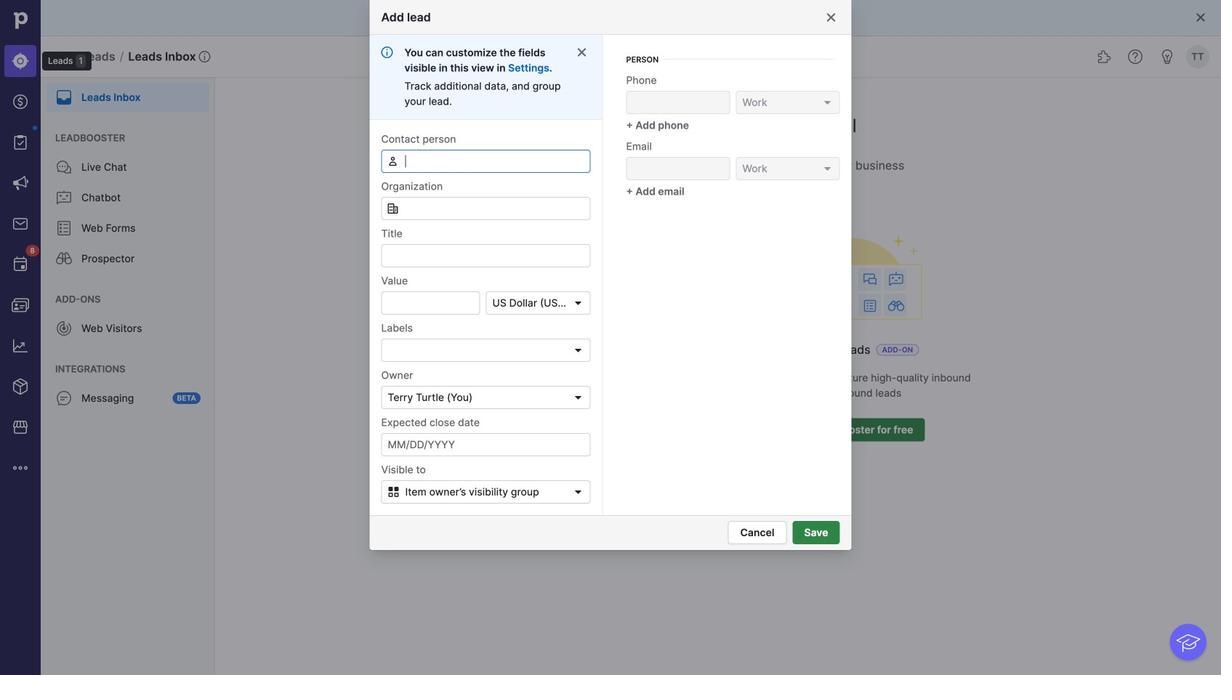 Task type: locate. For each thing, give the bounding box(es) containing it.
contacts image
[[12, 297, 29, 314]]

color primary image
[[576, 47, 588, 58], [387, 156, 399, 167], [385, 486, 402, 498]]

dialog
[[0, 0, 1221, 675]]

quick add image
[[759, 48, 776, 65]]

quick help image
[[1127, 48, 1144, 65]]

None text field
[[381, 150, 591, 173], [626, 157, 730, 180], [381, 244, 591, 267], [381, 291, 480, 315], [381, 150, 591, 173], [626, 157, 730, 180], [381, 244, 591, 267], [381, 291, 480, 315]]

MM/DD/YYYY text field
[[381, 433, 591, 456]]

leads image
[[12, 52, 29, 70]]

None field
[[736, 91, 840, 114], [381, 150, 591, 173], [736, 157, 840, 180], [381, 197, 591, 220], [486, 291, 591, 315], [381, 339, 591, 362], [381, 386, 591, 409], [736, 91, 840, 114], [381, 150, 591, 173], [736, 157, 840, 180], [381, 197, 591, 220], [486, 291, 591, 315], [381, 339, 591, 362], [381, 386, 591, 409]]

color primary image
[[1195, 12, 1207, 23], [822, 97, 833, 108], [822, 163, 833, 174], [387, 203, 399, 214], [570, 486, 587, 498]]

menu
[[0, 0, 92, 675], [41, 77, 215, 675]]

2 vertical spatial color primary image
[[385, 486, 402, 498]]

1 vertical spatial color primary image
[[387, 156, 399, 167]]

info image
[[199, 51, 211, 63]]

sales assistant image
[[1159, 48, 1176, 65]]

color undefined image
[[55, 89, 73, 106], [55, 158, 73, 176], [55, 250, 73, 267], [12, 256, 29, 273], [55, 320, 73, 337]]

insights image
[[12, 337, 29, 355]]

None text field
[[626, 91, 730, 114], [381, 197, 591, 220], [626, 91, 730, 114], [381, 197, 591, 220]]

0 vertical spatial color primary image
[[576, 47, 588, 58]]

color undefined image
[[12, 134, 29, 151], [55, 189, 73, 206], [55, 220, 73, 237], [55, 390, 73, 407]]

close image
[[825, 12, 837, 23]]

menu item
[[0, 41, 41, 81], [41, 77, 215, 112]]

sales inbox image
[[12, 215, 29, 233]]



Task type: describe. For each thing, give the bounding box(es) containing it.
color info image
[[381, 47, 393, 58]]

menu toggle image
[[55, 48, 73, 65]]

home image
[[9, 9, 31, 31]]

color undefined image up "campaigns" "image"
[[12, 134, 29, 151]]

more image
[[12, 459, 29, 477]]

knowledge center bot, also known as kc bot is an onboarding assistant that allows you to see the list of onboarding items in one place for quick and easy reference. this improves your in-app experience. image
[[1170, 624, 1207, 661]]

campaigns image
[[12, 174, 29, 192]]

Search Pipedrive field
[[480, 42, 741, 71]]

marketplace image
[[12, 419, 29, 436]]

color undefined image right products icon
[[55, 390, 73, 407]]

color undefined image right "campaigns" "image"
[[55, 189, 73, 206]]

deals image
[[12, 93, 29, 110]]

products image
[[12, 378, 29, 395]]

color undefined image right sales inbox image
[[55, 220, 73, 237]]



Task type: vqa. For each thing, say whether or not it's contained in the screenshot.
Sales Inbox image
yes



